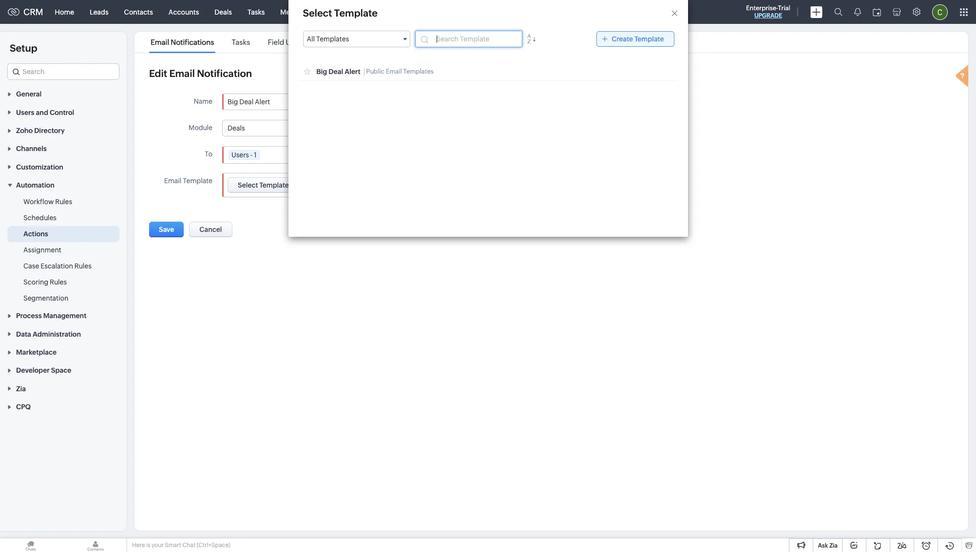 Task type: describe. For each thing, give the bounding box(es) containing it.
all templates
[[307, 35, 349, 43]]

marketplace
[[16, 349, 57, 357]]

1 vertical spatial zia
[[830, 543, 838, 550]]

create menu element
[[805, 0, 829, 24]]

edit email notification
[[149, 68, 252, 79]]

1
[[254, 151, 257, 159]]

meetings link
[[273, 0, 318, 24]]

leads link
[[82, 0, 116, 24]]

users and control button
[[0, 103, 127, 121]]

ask
[[819, 543, 829, 550]]

zoho directory button
[[0, 121, 127, 140]]

schedules link
[[23, 213, 57, 223]]

process
[[16, 312, 42, 320]]

notifications
[[171, 38, 214, 46]]

rules for scoring rules
[[50, 279, 67, 286]]

segmentation
[[23, 295, 69, 302]]

crm link
[[8, 7, 43, 17]]

Search text field
[[8, 64, 119, 79]]

functions link
[[384, 38, 421, 46]]

email notifications
[[151, 38, 214, 46]]

templates inside field
[[316, 35, 349, 43]]

0 vertical spatial tasks link
[[240, 0, 273, 24]]

alert
[[345, 68, 361, 75]]

All Templates field
[[303, 31, 410, 47]]

data administration
[[16, 331, 81, 338]]

deals inside 'link'
[[215, 8, 232, 16]]

scoring rules
[[23, 279, 67, 286]]

customization button
[[0, 158, 127, 176]]

trial
[[779, 4, 791, 12]]

schedules
[[23, 214, 57, 222]]

actions for actions
[[23, 230, 48, 238]]

and
[[36, 109, 48, 116]]

chat
[[183, 542, 196, 549]]

contacts
[[124, 8, 153, 16]]

smart
[[165, 542, 181, 549]]

name
[[194, 98, 213, 105]]

field
[[268, 38, 285, 46]]

search element
[[829, 0, 849, 24]]

calls
[[326, 8, 341, 16]]

chats image
[[0, 539, 61, 553]]

calendar image
[[873, 8, 882, 16]]

reports link
[[349, 0, 389, 24]]

cpq button
[[0, 398, 127, 416]]

public
[[367, 68, 385, 75]]

developer space
[[16, 367, 71, 375]]

1 vertical spatial tasks
[[232, 38, 250, 46]]

home
[[55, 8, 74, 16]]

webhooks link
[[331, 38, 370, 46]]

select
[[303, 7, 332, 19]]

users for users and control
[[16, 109, 34, 116]]

channels
[[16, 145, 47, 153]]

home link
[[47, 0, 82, 24]]

email notifications link
[[149, 38, 216, 46]]

developer space button
[[0, 361, 127, 380]]

actions link
[[23, 229, 48, 239]]

process management button
[[0, 307, 127, 325]]

users and control
[[16, 109, 74, 116]]

setup
[[10, 42, 37, 54]]

1 vertical spatial tasks link
[[230, 38, 252, 46]]

signals element
[[849, 0, 868, 24]]

zia inside zia dropdown button
[[16, 385, 26, 393]]

reports
[[357, 8, 382, 16]]

enterprise-trial upgrade
[[747, 4, 791, 19]]

general button
[[0, 85, 127, 103]]

updates
[[286, 38, 314, 46]]

channels button
[[0, 140, 127, 158]]

segmentation link
[[23, 294, 69, 303]]

workflow rules link
[[23, 197, 72, 207]]

email inside list
[[151, 38, 169, 46]]

contacts image
[[65, 539, 126, 553]]

meetings
[[281, 8, 310, 16]]

directory
[[34, 127, 65, 135]]

here
[[132, 542, 145, 549]]

actions by zoho flow
[[437, 38, 510, 46]]

-
[[251, 151, 253, 159]]

leads
[[90, 8, 109, 16]]

calls link
[[318, 0, 349, 24]]

users for users - 1
[[232, 151, 249, 159]]

select template
[[303, 7, 378, 19]]

create menu image
[[811, 6, 823, 18]]

process management
[[16, 312, 87, 320]]

field updates
[[268, 38, 314, 46]]

scoring
[[23, 279, 48, 286]]

users - 1
[[232, 151, 257, 159]]



Task type: vqa. For each thing, say whether or not it's contained in the screenshot.
Date
no



Task type: locate. For each thing, give the bounding box(es) containing it.
workflow
[[23, 198, 54, 206]]

escalation
[[41, 262, 73, 270]]

0 horizontal spatial users
[[16, 109, 34, 116]]

assignment link
[[23, 245, 61, 255]]

is
[[146, 542, 151, 549]]

actions down schedules link
[[23, 230, 48, 238]]

functions
[[386, 38, 420, 46]]

accounts link
[[161, 0, 207, 24]]

actions for actions by zoho flow
[[437, 38, 463, 46]]

management
[[43, 312, 87, 320]]

zoho directory
[[16, 127, 65, 135]]

all
[[307, 35, 315, 43]]

to
[[205, 150, 213, 158]]

None field
[[7, 63, 119, 80]]

workflow rules
[[23, 198, 72, 206]]

0 vertical spatial actions
[[437, 38, 463, 46]]

template inside create template button
[[635, 35, 665, 43]]

deal
[[329, 68, 343, 75]]

data
[[16, 331, 31, 338]]

rules down "case escalation rules" link
[[50, 279, 67, 286]]

data administration button
[[0, 325, 127, 343]]

create template
[[612, 35, 665, 43]]

profile image
[[933, 4, 949, 20]]

marketplace button
[[0, 343, 127, 361]]

template for create template
[[635, 35, 665, 43]]

0 vertical spatial zoho
[[474, 38, 492, 46]]

1 horizontal spatial template
[[334, 7, 378, 19]]

profile element
[[927, 0, 954, 24]]

assignment
[[23, 246, 61, 254]]

1 horizontal spatial zia
[[830, 543, 838, 550]]

webhooks
[[332, 38, 368, 46]]

2 vertical spatial rules
[[50, 279, 67, 286]]

administration
[[33, 331, 81, 338]]

big deal alert
[[317, 68, 361, 75]]

users inside 'dropdown button'
[[16, 109, 34, 116]]

flow
[[494, 38, 510, 46]]

public email templates
[[367, 68, 434, 75]]

zoho inside list
[[474, 38, 492, 46]]

edit
[[149, 68, 167, 79]]

1 horizontal spatial zoho
[[474, 38, 492, 46]]

actions inside automation region
[[23, 230, 48, 238]]

case escalation rules
[[23, 262, 92, 270]]

crm
[[23, 7, 43, 17]]

users left and
[[16, 109, 34, 116]]

rules right the escalation
[[75, 262, 92, 270]]

1 vertical spatial template
[[635, 35, 665, 43]]

field updates link
[[266, 38, 316, 46]]

None text field
[[228, 98, 455, 106]]

1 horizontal spatial templates
[[403, 68, 434, 75]]

1 vertical spatial templates
[[403, 68, 434, 75]]

users left -
[[232, 151, 249, 159]]

templates right all
[[316, 35, 349, 43]]

1 vertical spatial users
[[232, 151, 249, 159]]

0 vertical spatial template
[[334, 7, 378, 19]]

tasks link up 'field'
[[240, 0, 273, 24]]

automation region
[[0, 194, 127, 307]]

2 vertical spatial template
[[183, 177, 213, 185]]

0 vertical spatial tasks
[[248, 8, 265, 16]]

tasks down deals 'link'
[[232, 38, 250, 46]]

tasks right deals 'link'
[[248, 8, 265, 16]]

module
[[189, 124, 213, 132]]

0 horizontal spatial template
[[183, 177, 213, 185]]

scoring rules link
[[23, 278, 67, 287]]

templates
[[316, 35, 349, 43], [403, 68, 434, 75]]

zia right the ask
[[830, 543, 838, 550]]

1 vertical spatial zoho
[[16, 127, 33, 135]]

Search Template text field
[[420, 35, 518, 43]]

list
[[142, 32, 519, 53]]

ask zia
[[819, 543, 838, 550]]

notification
[[197, 68, 252, 79]]

deals right accounts
[[215, 8, 232, 16]]

zoho right by
[[474, 38, 492, 46]]

2 horizontal spatial template
[[635, 35, 665, 43]]

None submit
[[149, 222, 184, 238]]

users
[[16, 109, 34, 116], [232, 151, 249, 159]]

zia button
[[0, 380, 127, 398]]

template
[[334, 7, 378, 19], [635, 35, 665, 43], [183, 177, 213, 185]]

rules down "automation" dropdown button
[[55, 198, 72, 206]]

zia
[[16, 385, 26, 393], [830, 543, 838, 550]]

big deal alert link
[[317, 68, 361, 75]]

deals link
[[207, 0, 240, 24]]

0 horizontal spatial templates
[[316, 35, 349, 43]]

control
[[50, 109, 74, 116]]

email template
[[164, 177, 213, 185]]

0 horizontal spatial zia
[[16, 385, 26, 393]]

tasks link down deals 'link'
[[230, 38, 252, 46]]

0 vertical spatial templates
[[316, 35, 349, 43]]

deals up users - 1
[[228, 124, 245, 132]]

big
[[317, 68, 327, 75]]

signals image
[[855, 8, 862, 16]]

template for select template
[[334, 7, 378, 19]]

0 vertical spatial deals
[[215, 8, 232, 16]]

deals
[[215, 8, 232, 16], [228, 124, 245, 132]]

zia up 'cpq'
[[16, 385, 26, 393]]

developer
[[16, 367, 50, 375]]

0 horizontal spatial actions
[[23, 230, 48, 238]]

tasks link
[[240, 0, 273, 24], [230, 38, 252, 46]]

zoho inside dropdown button
[[16, 127, 33, 135]]

automation
[[16, 181, 55, 189]]

0 vertical spatial users
[[16, 109, 34, 116]]

upgrade
[[755, 12, 783, 19]]

create
[[612, 35, 634, 43]]

1 vertical spatial deals
[[228, 124, 245, 132]]

contacts link
[[116, 0, 161, 24]]

rules for workflow rules
[[55, 198, 72, 206]]

automation button
[[0, 176, 127, 194]]

1 horizontal spatial users
[[232, 151, 249, 159]]

zoho
[[474, 38, 492, 46], [16, 127, 33, 135]]

enterprise-
[[747, 4, 779, 12]]

case escalation rules link
[[23, 261, 92, 271]]

case
[[23, 262, 39, 270]]

templates down the functions
[[403, 68, 434, 75]]

0 vertical spatial rules
[[55, 198, 72, 206]]

(ctrl+space)
[[197, 542, 231, 549]]

search image
[[835, 8, 843, 16]]

space
[[51, 367, 71, 375]]

zoho up channels
[[16, 127, 33, 135]]

here is your smart chat (ctrl+space)
[[132, 542, 231, 549]]

1 vertical spatial rules
[[75, 262, 92, 270]]

create template button
[[597, 31, 675, 47]]

1 horizontal spatial actions
[[437, 38, 463, 46]]

actions left by
[[437, 38, 463, 46]]

0 horizontal spatial zoho
[[16, 127, 33, 135]]

cpq
[[16, 403, 31, 411]]

actions by zoho flow link
[[436, 38, 511, 46]]

email
[[151, 38, 169, 46], [169, 68, 195, 79], [386, 68, 402, 75], [164, 177, 182, 185]]

by
[[465, 38, 473, 46]]

template for email template
[[183, 177, 213, 185]]

1 vertical spatial actions
[[23, 230, 48, 238]]

list containing email notifications
[[142, 32, 519, 53]]

None button
[[228, 178, 299, 193], [189, 222, 232, 238], [228, 178, 299, 193], [189, 222, 232, 238]]

0 vertical spatial zia
[[16, 385, 26, 393]]



